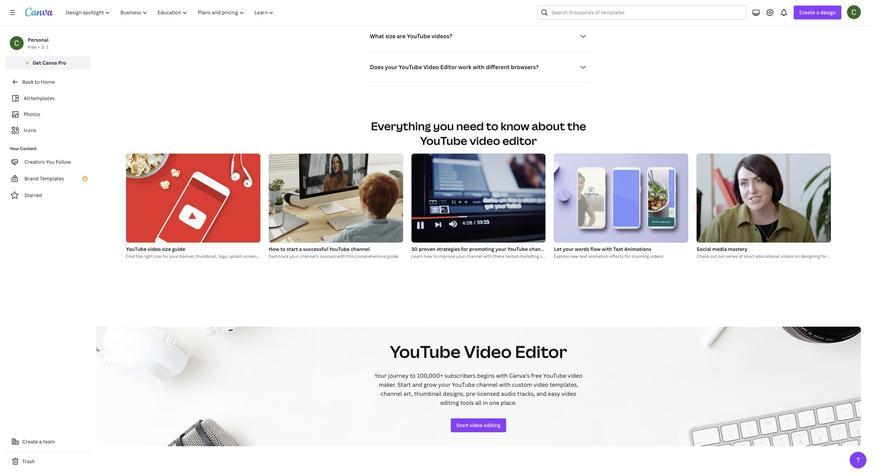 Task type: vqa. For each thing, say whether or not it's contained in the screenshot.


Task type: locate. For each thing, give the bounding box(es) containing it.
0 horizontal spatial your
[[10, 146, 19, 152]]

tracks,
[[517, 390, 535, 398]]

your right improve
[[456, 254, 465, 260]]

1 vertical spatial your
[[374, 372, 387, 380]]

your
[[385, 63, 397, 71], [495, 246, 506, 253], [563, 246, 574, 253], [169, 254, 179, 260], [290, 254, 299, 260], [456, 254, 465, 260], [438, 381, 451, 389]]

let your words flow with text animations explore new text animation effects for stunning videos.
[[554, 246, 664, 260]]

1 horizontal spatial your
[[374, 372, 387, 380]]

start up 'art,'
[[398, 381, 411, 389]]

everything
[[371, 119, 431, 134]]

video down videos?
[[423, 63, 439, 71]]

0 vertical spatial editing
[[440, 400, 459, 407]]

0 horizontal spatial editing
[[440, 400, 459, 407]]

video
[[423, 63, 439, 71], [464, 341, 512, 363]]

on
[[795, 254, 800, 260]]

for right right
[[162, 254, 168, 260]]

with up audio
[[499, 381, 511, 389]]

the right 'about'
[[567, 119, 586, 134]]

with down promoting at the right bottom
[[483, 254, 492, 260]]

0 horizontal spatial create
[[22, 439, 38, 445]]

channel
[[351, 246, 370, 253], [529, 246, 548, 253], [466, 254, 482, 260], [476, 381, 498, 389], [381, 390, 402, 398]]

to right back
[[35, 79, 40, 85]]

create inside dropdown button
[[799, 9, 815, 16]]

a left the design
[[816, 9, 819, 16]]

video inside the youtube video size guide find the right size for your banner, thumbnail, logo, splash screen, and other youtube graphics.
[[148, 246, 161, 253]]

how to start a successful youtube channel fast-track your channel's success with this comprehensive guide.
[[269, 246, 399, 260]]

1 horizontal spatial a
[[299, 246, 302, 253]]

start down tools
[[457, 423, 468, 429]]

your journey to 100,000+ subscribers begins with canva's free youtube video maker. start and grow your youtube channel with custom video templates, channel art, thumbnail designs, pre-licensed audio tracks, and easy video editing tools all in one place.
[[374, 372, 583, 407]]

guide.
[[387, 254, 399, 260]]

your up these
[[495, 246, 506, 253]]

0 vertical spatial and
[[259, 254, 266, 260]]

everything you need to know about the youtube video editor
[[371, 119, 586, 148]]

youtube video size guide image
[[126, 154, 260, 243]]

these
[[493, 254, 504, 260]]

all
[[475, 400, 482, 407]]

None search field
[[538, 6, 747, 19]]

begins
[[477, 372, 495, 380]]

1 vertical spatial editing
[[484, 423, 500, 429]]

create for create a team
[[22, 439, 38, 445]]

for inside the youtube video size guide find the right size for your banner, thumbnail, logo, splash screen, and other youtube graphics.
[[162, 254, 168, 260]]

editing
[[440, 400, 459, 407], [484, 423, 500, 429]]

editor left "work"
[[440, 63, 457, 71]]

0 vertical spatial video
[[423, 63, 439, 71]]

let
[[554, 246, 562, 253]]

in
[[483, 400, 488, 407]]

your up designs,
[[438, 381, 451, 389]]

explore
[[554, 254, 569, 260]]

video up right
[[148, 246, 161, 253]]

social media mastery link
[[697, 246, 831, 253]]

create for create a design
[[799, 9, 815, 16]]

channel up this at the left
[[351, 246, 370, 253]]

1 vertical spatial and
[[412, 381, 422, 389]]

size left guide
[[162, 246, 171, 253]]

for inside social media mastery check out our series of short educational videos on designing for social media.
[[821, 254, 827, 260]]

1
[[46, 44, 48, 50]]

and left easy
[[536, 390, 547, 398]]

editing down designs,
[[440, 400, 459, 407]]

other
[[267, 254, 278, 260]]

a inside button
[[39, 439, 42, 445]]

one
[[489, 400, 499, 407]]

0 vertical spatial your
[[10, 146, 19, 152]]

the right find
[[136, 254, 142, 260]]

tools
[[460, 400, 474, 407]]

video up begins
[[464, 341, 512, 363]]

your up new at the bottom right
[[563, 246, 574, 253]]

video down templates,
[[562, 390, 576, 398]]

thumbnail,
[[196, 254, 218, 260]]

your inside your journey to 100,000+ subscribers begins with canva's free youtube video maker. start and grow your youtube channel with custom video templates, channel art, thumbnail designs, pre-licensed audio tracks, and easy video editing tools all in one place.
[[438, 381, 451, 389]]

with inside '30 proven strategies for promoting your youtube channel learn how to improve your channel with these tested marketing strategies.'
[[483, 254, 492, 260]]

your for your journey to 100,000+ subscribers begins with canva's free youtube video maker. start and grow your youtube channel with custom video templates, channel art, thumbnail designs, pre-licensed audio tracks, and easy video editing tools all in one place.
[[374, 372, 387, 380]]

a inside dropdown button
[[816, 9, 819, 16]]

channel down begins
[[476, 381, 498, 389]]

a right start
[[299, 246, 302, 253]]

size right right
[[154, 254, 161, 260]]

your right "does"
[[385, 63, 397, 71]]

free •
[[28, 44, 40, 50]]

editing down the one
[[484, 423, 500, 429]]

creators you follow link
[[6, 155, 91, 169]]

starred
[[24, 192, 42, 199]]

a for design
[[816, 9, 819, 16]]

does
[[370, 63, 384, 71]]

create a team button
[[6, 435, 91, 449]]

for left "social"
[[821, 254, 827, 260]]

top level navigation element
[[61, 6, 280, 19]]

0 vertical spatial size
[[385, 32, 396, 40]]

channel down "30 proven strategies for promoting your youtube channel" 'link'
[[466, 254, 482, 260]]

and up 'art,'
[[412, 381, 422, 389]]

icons
[[24, 127, 36, 134]]

2 horizontal spatial size
[[385, 32, 396, 40]]

size left are on the top of page
[[385, 32, 396, 40]]

to inside '30 proven strategies for promoting your youtube channel learn how to improve your channel with these tested marketing strategies.'
[[433, 254, 438, 260]]

pre-
[[466, 390, 477, 398]]

and inside the youtube video size guide find the right size for your banner, thumbnail, logo, splash screen, and other youtube graphics.
[[259, 254, 266, 260]]

to right the "journey"
[[410, 372, 416, 380]]

mastery
[[728, 246, 747, 253]]

your down guide
[[169, 254, 179, 260]]

team
[[43, 439, 55, 445]]

to right how
[[433, 254, 438, 260]]

with down how to start a successful youtube channel link
[[337, 254, 345, 260]]

grow
[[424, 381, 437, 389]]

1 vertical spatial video
[[464, 341, 512, 363]]

and left other
[[259, 254, 266, 260]]

video down all
[[470, 423, 483, 429]]

0 vertical spatial start
[[398, 381, 411, 389]]

1 vertical spatial a
[[299, 246, 302, 253]]

to right need
[[486, 119, 498, 134]]

0 horizontal spatial a
[[39, 439, 42, 445]]

guide
[[172, 246, 185, 253]]

for down let your words flow with text animations link
[[625, 254, 630, 260]]

with right begins
[[496, 372, 508, 380]]

size
[[385, 32, 396, 40], [162, 246, 171, 253], [154, 254, 161, 260]]

editor up free
[[515, 341, 567, 363]]

1 vertical spatial the
[[136, 254, 142, 260]]

success
[[320, 254, 336, 260]]

youtube inside '30 proven strategies for promoting your youtube channel learn how to improve your channel with these tested marketing strategies.'
[[507, 246, 528, 253]]

0 horizontal spatial start
[[398, 381, 411, 389]]

0 horizontal spatial size
[[154, 254, 161, 260]]

0 vertical spatial the
[[567, 119, 586, 134]]

1 horizontal spatial create
[[799, 9, 815, 16]]

your down start
[[290, 254, 299, 260]]

licensed
[[477, 390, 500, 398]]

promoting
[[469, 246, 494, 253]]

find
[[126, 254, 135, 260]]

and
[[259, 254, 266, 260], [412, 381, 422, 389], [536, 390, 547, 398]]

a left team
[[39, 439, 42, 445]]

templates,
[[550, 381, 578, 389]]

subscribers
[[445, 372, 476, 380]]

social media mastery check out our series of short educational videos on designing for social media.
[[697, 246, 854, 260]]

channel inside the how to start a successful youtube channel fast-track your channel's success with this comprehensive guide.
[[351, 246, 370, 253]]

1 horizontal spatial start
[[457, 423, 468, 429]]

tested
[[505, 254, 518, 260]]

christina overa image
[[847, 5, 861, 19]]

what
[[370, 32, 384, 40]]

media.
[[841, 254, 854, 260]]

you
[[433, 119, 454, 134]]

video inside everything you need to know about the youtube video editor
[[470, 133, 500, 148]]

1 horizontal spatial size
[[162, 246, 171, 253]]

brand templates link
[[6, 172, 91, 186]]

easy
[[548, 390, 560, 398]]

educational
[[756, 254, 779, 260]]

0 horizontal spatial and
[[259, 254, 266, 260]]

thumbnail
[[414, 390, 442, 398]]

let your words flow with text animations link
[[554, 246, 688, 253]]

about
[[532, 119, 565, 134]]

your up maker.
[[374, 372, 387, 380]]

0 vertical spatial a
[[816, 9, 819, 16]]

0 vertical spatial create
[[799, 9, 815, 16]]

your inside your journey to 100,000+ subscribers begins with canva's free youtube video maker. start and grow your youtube channel with custom video templates, channel art, thumbnail designs, pre-licensed audio tracks, and easy video editing tools all in one place.
[[374, 372, 387, 380]]

to inside everything you need to know about the youtube video editor
[[486, 119, 498, 134]]

2 vertical spatial a
[[39, 439, 42, 445]]

your left content
[[10, 146, 19, 152]]

for right strategies
[[461, 246, 468, 253]]

channel's
[[300, 254, 319, 260]]

a
[[816, 9, 819, 16], [299, 246, 302, 253], [39, 439, 42, 445]]

create inside button
[[22, 439, 38, 445]]

2 vertical spatial and
[[536, 390, 547, 398]]

video
[[470, 133, 500, 148], [148, 246, 161, 253], [568, 372, 583, 380], [533, 381, 548, 389], [562, 390, 576, 398], [470, 423, 483, 429]]

new
[[570, 254, 579, 260]]

video left know
[[470, 133, 500, 148]]

1 vertical spatial editor
[[515, 341, 567, 363]]

1 horizontal spatial the
[[567, 119, 586, 134]]

your inside the youtube video size guide find the right size for your banner, thumbnail, logo, splash screen, and other youtube graphics.
[[169, 254, 179, 260]]

with up animation
[[602, 246, 612, 253]]

create left team
[[22, 439, 38, 445]]

0 horizontal spatial editor
[[440, 63, 457, 71]]

work
[[458, 63, 471, 71]]

video up templates,
[[568, 372, 583, 380]]

browsers?
[[511, 63, 539, 71]]

back to home link
[[6, 75, 91, 89]]

2 horizontal spatial a
[[816, 9, 819, 16]]

get canva pro
[[33, 59, 66, 66]]

0 horizontal spatial the
[[136, 254, 142, 260]]

marketing
[[519, 254, 539, 260]]

need
[[456, 119, 484, 134]]

create left the design
[[799, 9, 815, 16]]

create a design
[[799, 9, 836, 16]]

channel down maker.
[[381, 390, 402, 398]]

to up 'track'
[[280, 246, 285, 253]]

1 horizontal spatial and
[[412, 381, 422, 389]]

back
[[22, 79, 33, 85]]

track
[[278, 254, 289, 260]]

•
[[38, 44, 40, 50]]

flow
[[590, 246, 601, 253]]

with right "work"
[[473, 63, 485, 71]]

1 vertical spatial create
[[22, 439, 38, 445]]

0 horizontal spatial video
[[423, 63, 439, 71]]

0 vertical spatial editor
[[440, 63, 457, 71]]



Task type: describe. For each thing, give the bounding box(es) containing it.
to inside the how to start a successful youtube channel fast-track your channel's success with this comprehensive guide.
[[280, 246, 285, 253]]

get
[[33, 59, 41, 66]]

brand templates
[[24, 175, 64, 182]]

what size are youtube videos? button
[[367, 29, 590, 43]]

2 horizontal spatial and
[[536, 390, 547, 398]]

designing
[[801, 254, 820, 260]]

30
[[411, 246, 418, 253]]

media
[[712, 246, 727, 253]]

animations
[[624, 246, 651, 253]]

youtube video editor
[[390, 341, 567, 363]]

of
[[739, 254, 743, 260]]

journey
[[388, 372, 409, 380]]

fast-
[[269, 254, 278, 260]]

with inside "let your words flow with text animations explore new text animation effects for stunning videos."
[[602, 246, 612, 253]]

how to start a successful youtube channel link
[[269, 246, 403, 253]]

templates
[[31, 95, 55, 102]]

your inside dropdown button
[[385, 63, 397, 71]]

are
[[397, 32, 406, 40]]

the inside everything you need to know about the youtube video editor
[[567, 119, 586, 134]]

animation
[[588, 254, 609, 260]]

brand
[[24, 175, 39, 182]]

100,000+
[[417, 372, 443, 380]]

how to start a successful youtube channel image
[[269, 154, 403, 243]]

stunning
[[631, 254, 649, 260]]

30 proven strategies for promoting your youtube channel link
[[411, 246, 548, 253]]

with inside dropdown button
[[473, 63, 485, 71]]

follow
[[56, 159, 71, 165]]

videos.
[[650, 254, 664, 260]]

you
[[46, 159, 55, 165]]

video inside start video editing link
[[470, 423, 483, 429]]

1 vertical spatial start
[[457, 423, 468, 429]]

Search search field
[[552, 6, 742, 19]]

how
[[269, 246, 279, 253]]

social media mastery image
[[697, 154, 831, 243]]

personal
[[28, 36, 49, 43]]

your content
[[10, 146, 37, 152]]

a for team
[[39, 439, 42, 445]]

video inside dropdown button
[[423, 63, 439, 71]]

1 horizontal spatial editor
[[515, 341, 567, 363]]

creators you follow
[[24, 159, 71, 165]]

youtube video editor image
[[96, 327, 861, 447]]

to inside your journey to 100,000+ subscribers begins with canva's free youtube video maker. start and grow your youtube channel with custom video templates, channel art, thumbnail designs, pre-licensed audio tracks, and easy video editing tools all in one place.
[[410, 372, 416, 380]]

30 proven strategies for promoting your youtube channel image
[[411, 154, 546, 243]]

1 horizontal spatial editing
[[484, 423, 500, 429]]

trash
[[22, 459, 35, 465]]

series
[[726, 254, 738, 260]]

free
[[531, 372, 542, 380]]

back to home
[[22, 79, 55, 85]]

youtube inside the how to start a successful youtube channel fast-track your channel's success with this comprehensive guide.
[[329, 246, 350, 253]]

your inside "let your words flow with text animations explore new text animation effects for stunning videos."
[[563, 246, 574, 253]]

improve
[[439, 254, 455, 260]]

what size are youtube videos?
[[370, 32, 452, 40]]

design
[[820, 9, 836, 16]]

logo,
[[219, 254, 228, 260]]

home
[[41, 79, 55, 85]]

your for your content
[[10, 146, 19, 152]]

video down free
[[533, 381, 548, 389]]

free
[[28, 44, 37, 50]]

channel up "marketing"
[[529, 246, 548, 253]]

designs,
[[443, 390, 465, 398]]

2 vertical spatial size
[[154, 254, 161, 260]]

start video editing
[[457, 423, 500, 429]]

graphics.
[[298, 254, 316, 260]]

a inside the how to start a successful youtube channel fast-track your channel's success with this comprehensive guide.
[[299, 246, 302, 253]]

with inside the how to start a successful youtube channel fast-track your channel's success with this comprehensive guide.
[[337, 254, 345, 260]]

editing inside your journey to 100,000+ subscribers begins with canva's free youtube video maker. start and grow your youtube channel with custom video templates, channel art, thumbnail designs, pre-licensed audio tracks, and easy video editing tools all in one place.
[[440, 400, 459, 407]]

effects
[[610, 254, 624, 260]]

create a team
[[22, 439, 55, 445]]

text
[[613, 246, 623, 253]]

canva
[[42, 59, 57, 66]]

place.
[[501, 400, 517, 407]]

1 horizontal spatial video
[[464, 341, 512, 363]]

photos
[[24, 111, 40, 118]]

short
[[744, 254, 755, 260]]

create a design button
[[794, 6, 841, 19]]

screen,
[[243, 254, 258, 260]]

for inside '30 proven strategies for promoting your youtube channel learn how to improve your channel with these tested marketing strategies.'
[[461, 246, 468, 253]]

words
[[575, 246, 589, 253]]

does your youtube video editor work with different browsers?
[[370, 63, 539, 71]]

trash link
[[6, 455, 91, 469]]

get canva pro button
[[6, 56, 91, 70]]

youtube inside everything you need to know about the youtube video editor
[[420, 133, 467, 148]]

youtube video size guide find the right size for your banner, thumbnail, logo, splash screen, and other youtube graphics.
[[126, 246, 316, 260]]

content
[[20, 146, 37, 152]]

check
[[697, 254, 709, 260]]

1 vertical spatial size
[[162, 246, 171, 253]]

canva's
[[509, 372, 530, 380]]

your inside the how to start a successful youtube channel fast-track your channel's success with this comprehensive guide.
[[290, 254, 299, 260]]

start video editing link
[[451, 419, 506, 433]]

icons link
[[10, 124, 86, 137]]

30 proven strategies for promoting your youtube channel learn how to improve your channel with these tested marketing strategies.
[[411, 246, 561, 260]]

know
[[501, 119, 529, 134]]

art,
[[403, 390, 413, 398]]

templates
[[40, 175, 64, 182]]

size inside dropdown button
[[385, 32, 396, 40]]

social
[[828, 254, 840, 260]]

the inside the youtube video size guide find the right size for your banner, thumbnail, logo, splash screen, and other youtube graphics.
[[136, 254, 142, 260]]

banner,
[[180, 254, 195, 260]]

strategies
[[437, 246, 460, 253]]

videos
[[780, 254, 794, 260]]

custom
[[512, 381, 532, 389]]

let your words flow with text animations image
[[554, 154, 688, 243]]

pro
[[58, 59, 66, 66]]

this
[[347, 254, 354, 260]]

strategies.
[[540, 254, 561, 260]]

text
[[580, 254, 587, 260]]

for inside "let your words flow with text animations explore new text animation effects for stunning videos."
[[625, 254, 630, 260]]

photos link
[[10, 108, 86, 121]]

all
[[24, 95, 30, 102]]

editor inside dropdown button
[[440, 63, 457, 71]]

start inside your journey to 100,000+ subscribers begins with canva's free youtube video maker. start and grow your youtube channel with custom video templates, channel art, thumbnail designs, pre-licensed audio tracks, and easy video editing tools all in one place.
[[398, 381, 411, 389]]

videos?
[[432, 32, 452, 40]]

different
[[486, 63, 510, 71]]



